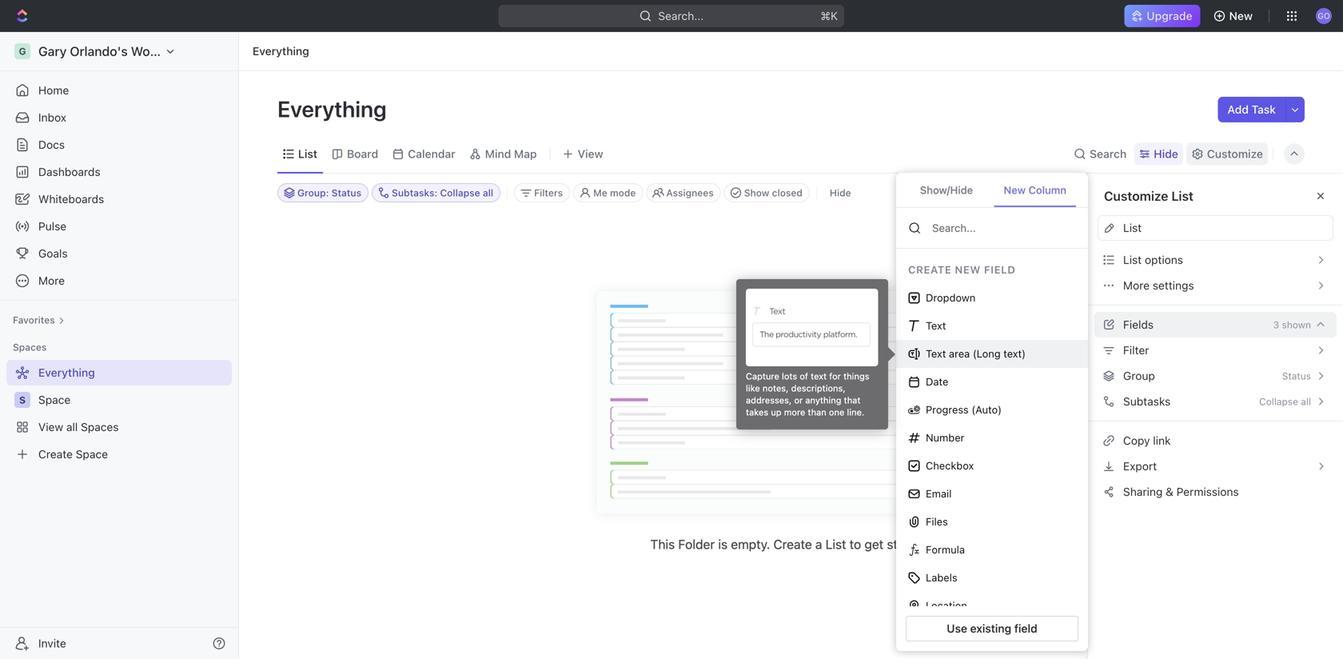 Task type: describe. For each thing, give the bounding box(es) containing it.
1 vertical spatial space
[[76, 448, 108, 461]]

takes
[[746, 407, 769, 418]]

filter button
[[1089, 338, 1344, 363]]

(long
[[973, 348, 1001, 360]]

customize for customize
[[1208, 147, 1264, 160]]

new for new column
[[1004, 184, 1026, 196]]

anything
[[806, 395, 842, 406]]

3
[[1274, 319, 1280, 330]]

started.
[[887, 537, 932, 552]]

view all spaces
[[38, 420, 119, 434]]

text
[[811, 371, 827, 382]]

dropdown
[[926, 292, 976, 304]]

filters
[[534, 187, 563, 198]]

things
[[844, 371, 870, 382]]

hide inside button
[[830, 187, 852, 198]]

Search field
[[931, 221, 1076, 235]]

space link
[[38, 387, 229, 413]]

copy
[[1124, 434, 1151, 447]]

view for view all spaces
[[38, 420, 63, 434]]

orlando's
[[70, 44, 128, 59]]

more
[[784, 407, 806, 418]]

goals link
[[6, 241, 232, 266]]

view button
[[557, 143, 609, 165]]

filters button
[[514, 183, 570, 202]]

export button
[[1098, 454, 1334, 479]]

invite
[[38, 637, 66, 650]]

get
[[865, 537, 884, 552]]

1 horizontal spatial collapse
[[1260, 396, 1299, 407]]

search
[[1090, 147, 1127, 160]]

filter
[[1124, 344, 1150, 357]]

text area (long text)
[[926, 348, 1026, 360]]

1 horizontal spatial everything link
[[249, 42, 313, 61]]

docs
[[38, 138, 65, 151]]

hide button
[[1135, 143, 1184, 165]]

this folder is empty. create a list to get started.
[[651, 537, 932, 552]]

like
[[746, 383, 760, 394]]

mind map link
[[482, 143, 537, 165]]

fields
[[1124, 318, 1154, 331]]

1 vertical spatial create
[[774, 537, 812, 552]]

new column button
[[995, 174, 1077, 207]]

everything for the bottommost 'everything' link
[[38, 366, 95, 379]]

text for text area (long text)
[[926, 348, 947, 360]]

permissions
[[1177, 485, 1239, 498]]

shown
[[1283, 319, 1312, 330]]

list link
[[295, 143, 318, 165]]

export
[[1124, 460, 1158, 473]]

tab list containing show/hide
[[897, 173, 1089, 208]]

text)
[[1004, 348, 1026, 360]]

docs link
[[6, 132, 232, 158]]

task
[[1252, 103, 1277, 116]]

group
[[1124, 369, 1156, 382]]

0 horizontal spatial collapse
[[440, 187, 480, 198]]

email
[[926, 488, 952, 500]]

customize for customize list
[[1105, 188, 1169, 204]]

assignees
[[667, 187, 714, 198]]

one
[[829, 407, 845, 418]]

whiteboards
[[38, 192, 104, 206]]

show closed button
[[724, 183, 810, 202]]

show/hide button
[[909, 174, 985, 207]]

up
[[771, 407, 782, 418]]

for
[[830, 371, 841, 382]]

filter button
[[1098, 338, 1334, 363]]

date
[[926, 376, 949, 388]]

dashboards link
[[6, 159, 232, 185]]

create space link
[[6, 442, 229, 467]]

more settings
[[1124, 279, 1195, 292]]

view button
[[557, 135, 609, 173]]

list up the group:
[[298, 147, 318, 160]]

progress
[[926, 404, 969, 416]]

customize list
[[1105, 188, 1194, 204]]

go button
[[1312, 3, 1337, 29]]

me mode
[[594, 187, 636, 198]]

upgrade
[[1147, 9, 1193, 22]]

pulse link
[[6, 214, 232, 239]]

use existing field button
[[906, 616, 1079, 641]]

mind map
[[485, 147, 537, 160]]

1 vertical spatial status
[[1283, 370, 1312, 382]]

gary
[[38, 44, 67, 59]]

more settings button
[[1098, 273, 1334, 298]]

s
[[19, 394, 26, 406]]

of
[[800, 371, 809, 382]]

sharing & permissions button
[[1098, 479, 1334, 505]]

gary orlando's workspace, , element
[[14, 43, 30, 59]]

mind
[[485, 147, 511, 160]]

search...
[[659, 9, 704, 22]]

column
[[1029, 184, 1067, 196]]

use existing field
[[947, 622, 1038, 635]]

lots
[[782, 371, 798, 382]]



Task type: vqa. For each thing, say whether or not it's contained in the screenshot.
alert
no



Task type: locate. For each thing, give the bounding box(es) containing it.
descriptions,
[[792, 383, 846, 394]]

collapse all
[[1260, 396, 1312, 407]]

1 horizontal spatial create
[[774, 537, 812, 552]]

list down hide dropdown button
[[1172, 188, 1194, 204]]

checkbox
[[926, 460, 974, 472]]

Search tasks... text field
[[1145, 181, 1305, 205]]

1 horizontal spatial all
[[483, 187, 494, 198]]

status up collapse all
[[1283, 370, 1312, 382]]

list right a
[[826, 537, 847, 552]]

line.
[[847, 407, 865, 418]]

1 horizontal spatial new
[[1230, 9, 1253, 22]]

1 text from the top
[[926, 320, 947, 332]]

inbox link
[[6, 105, 232, 130]]

1 vertical spatial customize
[[1105, 188, 1169, 204]]

0 horizontal spatial view
[[38, 420, 63, 434]]

me
[[594, 187, 608, 198]]

0 horizontal spatial new
[[1004, 184, 1026, 196]]

settings
[[1153, 279, 1195, 292]]

0 vertical spatial customize
[[1208, 147, 1264, 160]]

1 vertical spatial everything link
[[6, 360, 229, 386]]

0 vertical spatial hide
[[1154, 147, 1179, 160]]

1 horizontal spatial status
[[1283, 370, 1312, 382]]

customize up search tasks... text box
[[1208, 147, 1264, 160]]

status
[[332, 187, 362, 198], [1283, 370, 1312, 382]]

more down list options
[[1124, 279, 1150, 292]]

notes,
[[763, 383, 789, 394]]

everything for the right 'everything' link
[[253, 44, 309, 58]]

addresses,
[[746, 395, 792, 406]]

existing
[[971, 622, 1012, 635]]

tree containing everything
[[6, 360, 232, 467]]

more button
[[6, 268, 232, 294]]

view up me
[[578, 147, 604, 160]]

new button
[[1207, 3, 1263, 29]]

2 vertical spatial everything
[[38, 366, 95, 379]]

folder
[[679, 537, 715, 552]]

favorites button
[[6, 310, 71, 330]]

g
[[19, 46, 26, 57]]

group:
[[298, 187, 329, 198]]

spaces down favorites
[[13, 342, 47, 353]]

&
[[1166, 485, 1174, 498]]

all down mind
[[483, 187, 494, 198]]

all up create space
[[66, 420, 78, 434]]

board
[[347, 147, 378, 160]]

text for text
[[926, 320, 947, 332]]

0 horizontal spatial everything link
[[6, 360, 229, 386]]

1 vertical spatial hide
[[830, 187, 852, 198]]

new column
[[1004, 184, 1067, 196]]

space, , element
[[14, 392, 30, 408]]

than
[[808, 407, 827, 418]]

1 vertical spatial new
[[1004, 184, 1026, 196]]

create down view all spaces
[[38, 448, 73, 461]]

map
[[514, 147, 537, 160]]

more
[[38, 274, 65, 287], [1124, 279, 1150, 292]]

is
[[719, 537, 728, 552]]

home link
[[6, 78, 232, 103]]

1 vertical spatial spaces
[[81, 420, 119, 434]]

all inside 'sidebar' navigation
[[66, 420, 78, 434]]

add task button
[[1219, 97, 1286, 122]]

more inside dropdown button
[[38, 274, 65, 287]]

view for view
[[578, 147, 604, 160]]

0 horizontal spatial status
[[332, 187, 362, 198]]

0 horizontal spatial more
[[38, 274, 65, 287]]

space down view all spaces
[[76, 448, 108, 461]]

2 text from the top
[[926, 348, 947, 360]]

1 vertical spatial all
[[1302, 396, 1312, 407]]

customize
[[1208, 147, 1264, 160], [1105, 188, 1169, 204]]

view inside 'sidebar' navigation
[[38, 420, 63, 434]]

2 horizontal spatial all
[[1302, 396, 1312, 407]]

customize down hide dropdown button
[[1105, 188, 1169, 204]]

closed
[[772, 187, 803, 198]]

hide right closed
[[830, 187, 852, 198]]

everything inside 'sidebar' navigation
[[38, 366, 95, 379]]

1 vertical spatial view
[[38, 420, 63, 434]]

0 vertical spatial collapse
[[440, 187, 480, 198]]

0 vertical spatial text
[[926, 320, 947, 332]]

hide inside dropdown button
[[1154, 147, 1179, 160]]

new left column
[[1004, 184, 1026, 196]]

subtasks
[[1124, 395, 1171, 408]]

0 vertical spatial everything
[[253, 44, 309, 58]]

tree
[[6, 360, 232, 467]]

0 horizontal spatial all
[[66, 420, 78, 434]]

more inside button
[[1124, 279, 1150, 292]]

a
[[816, 537, 823, 552]]

sidebar navigation
[[0, 32, 242, 659]]

list inside button
[[1124, 253, 1142, 266]]

more down "goals"
[[38, 274, 65, 287]]

1 vertical spatial everything
[[278, 96, 392, 122]]

0 horizontal spatial customize
[[1105, 188, 1169, 204]]

home
[[38, 84, 69, 97]]

new inside tab list
[[1004, 184, 1026, 196]]

hide
[[1154, 147, 1179, 160], [830, 187, 852, 198]]

add
[[1228, 103, 1249, 116]]

that
[[844, 395, 861, 406]]

show closed
[[744, 187, 803, 198]]

hide up customize list
[[1154, 147, 1179, 160]]

0 vertical spatial space
[[38, 393, 71, 406]]

subtasks:
[[392, 187, 438, 198]]

capture
[[746, 371, 780, 382]]

0 vertical spatial status
[[332, 187, 362, 198]]

to
[[850, 537, 862, 552]]

dashboards
[[38, 165, 100, 178]]

1 horizontal spatial space
[[76, 448, 108, 461]]

workspace
[[131, 44, 197, 59]]

collapse
[[440, 187, 480, 198], [1260, 396, 1299, 407]]

number
[[926, 432, 965, 444]]

(auto)
[[972, 404, 1002, 416]]

0 horizontal spatial create
[[38, 448, 73, 461]]

new
[[1230, 9, 1253, 22], [1004, 184, 1026, 196]]

list down customize list
[[1124, 221, 1142, 234]]

pulse
[[38, 220, 67, 233]]

status right the group:
[[332, 187, 362, 198]]

space
[[38, 393, 71, 406], [76, 448, 108, 461]]

new right upgrade
[[1230, 9, 1253, 22]]

view up create space
[[38, 420, 63, 434]]

0 vertical spatial view
[[578, 147, 604, 160]]

0 horizontal spatial spaces
[[13, 342, 47, 353]]

hide button
[[824, 183, 858, 202]]

new for new
[[1230, 9, 1253, 22]]

tree inside 'sidebar' navigation
[[6, 360, 232, 467]]

labels
[[926, 572, 958, 584]]

1 horizontal spatial customize
[[1208, 147, 1264, 160]]

gary orlando's workspace
[[38, 44, 197, 59]]

collapse up copy link button on the bottom right
[[1260, 396, 1299, 407]]

group: status
[[298, 187, 362, 198]]

files
[[926, 516, 948, 528]]

text left "area"
[[926, 348, 947, 360]]

capture lots of text for things like notes, descriptions, addresses, or anything that takes up more than one line.
[[746, 371, 870, 418]]

0 vertical spatial everything link
[[249, 42, 313, 61]]

0 vertical spatial new
[[1230, 9, 1253, 22]]

1 horizontal spatial view
[[578, 147, 604, 160]]

space right space, , element
[[38, 393, 71, 406]]

1 horizontal spatial more
[[1124, 279, 1150, 292]]

calendar
[[408, 147, 456, 160]]

calendar link
[[405, 143, 456, 165]]

export button
[[1098, 454, 1334, 479]]

everything
[[253, 44, 309, 58], [278, 96, 392, 122], [38, 366, 95, 379]]

create left a
[[774, 537, 812, 552]]

all for collapse all
[[1302, 396, 1312, 407]]

add task
[[1228, 103, 1277, 116]]

text down dropdown
[[926, 320, 947, 332]]

board link
[[344, 143, 378, 165]]

view all spaces link
[[6, 414, 229, 440]]

me mode button
[[574, 183, 643, 202]]

mode
[[610, 187, 636, 198]]

all for view all spaces
[[66, 420, 78, 434]]

0 vertical spatial create
[[38, 448, 73, 461]]

spaces up create space link on the left
[[81, 420, 119, 434]]

1 vertical spatial text
[[926, 348, 947, 360]]

sharing
[[1124, 485, 1163, 498]]

0 horizontal spatial hide
[[830, 187, 852, 198]]

formula
[[926, 544, 965, 556]]

more for more settings
[[1124, 279, 1150, 292]]

whiteboards link
[[6, 186, 232, 212]]

1 horizontal spatial hide
[[1154, 147, 1179, 160]]

copy link button
[[1098, 428, 1334, 454]]

collapse right subtasks: on the left
[[440, 187, 480, 198]]

all
[[483, 187, 494, 198], [1302, 396, 1312, 407], [66, 420, 78, 434]]

or
[[795, 395, 803, 406]]

search button
[[1069, 143, 1132, 165]]

0 vertical spatial all
[[483, 187, 494, 198]]

1 vertical spatial collapse
[[1260, 396, 1299, 407]]

more for more
[[38, 274, 65, 287]]

customize inside button
[[1208, 147, 1264, 160]]

list left options
[[1124, 253, 1142, 266]]

everything link
[[249, 42, 313, 61], [6, 360, 229, 386]]

create inside 'sidebar' navigation
[[38, 448, 73, 461]]

0 vertical spatial spaces
[[13, 342, 47, 353]]

customize button
[[1187, 143, 1269, 165]]

location
[[926, 600, 968, 612]]

view inside button
[[578, 147, 604, 160]]

0 horizontal spatial space
[[38, 393, 71, 406]]

all down shown
[[1302, 396, 1312, 407]]

spaces
[[13, 342, 47, 353], [81, 420, 119, 434]]

⌘k
[[821, 9, 839, 22]]

1 horizontal spatial spaces
[[81, 420, 119, 434]]

this
[[651, 537, 675, 552]]

tab list
[[897, 173, 1089, 208]]

2 vertical spatial all
[[66, 420, 78, 434]]



